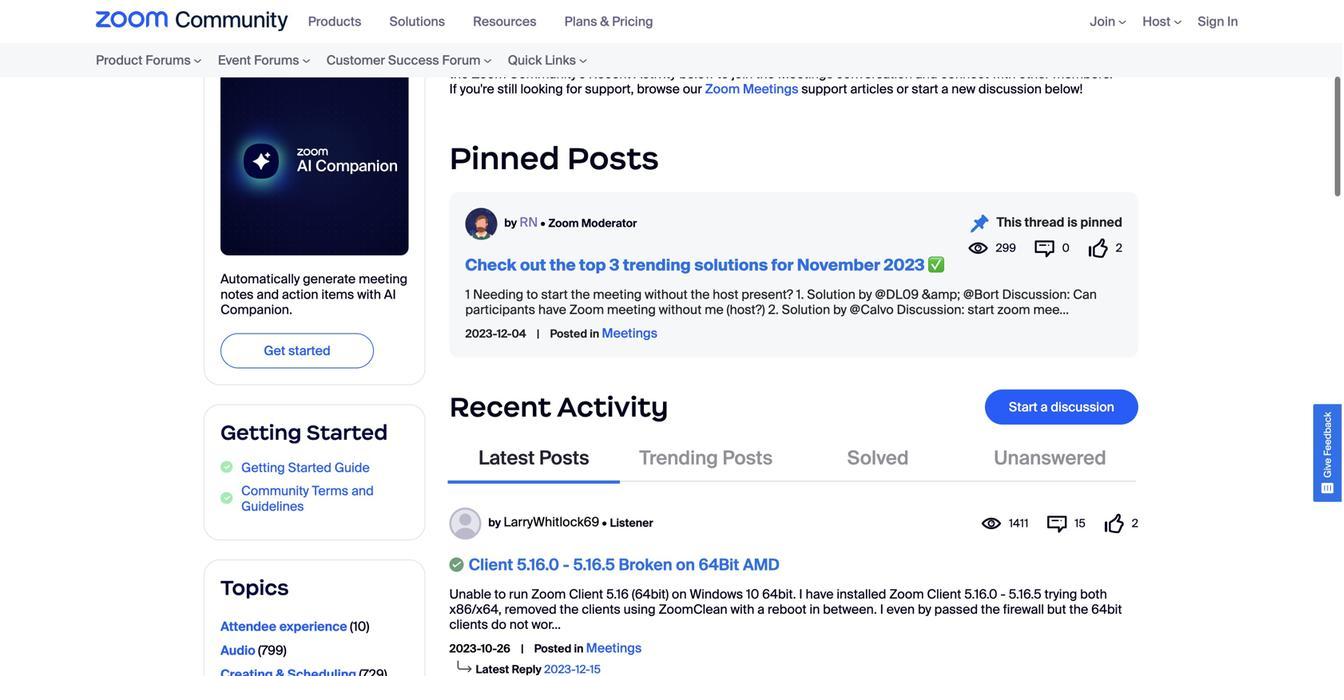 Task type: describe. For each thing, give the bounding box(es) containing it.
by left @calvo
[[833, 302, 847, 319]]

latest posts
[[479, 446, 589, 471]]

a left the new
[[942, 81, 949, 97]]

posted for 2023-10-26 | posted in meetings
[[534, 642, 572, 657]]

larrywhitlock69
[[504, 514, 600, 531]]

10 inside attendee experience 10 audio 799
[[353, 619, 366, 636]]

10 inside unable to run zoom client 5.16 (64bit) on windows 10 64bit. i have installed zoom client 5.16.0 - 5.16.5 trying both x86/x64, removed the clients using zoomclean with a reboot in between. i even by passed the firewall but the 64bit clients do not wor...
[[746, 586, 759, 603]]

the right removed
[[560, 602, 579, 618]]

0 horizontal spatial start
[[541, 286, 568, 303]]

2023-10-26 | posted in meetings
[[450, 640, 642, 657]]

zoom left quick
[[472, 65, 506, 82]]

in inside unable to run zoom client 5.16 (64bit) on windows 10 64bit. i have installed zoom client 5.16.0 - 5.16.5 trying both x86/x64, removed the clients using zoomclean with a reboot in between. i even by passed the firewall but the 64bit clients do not wor...
[[810, 602, 820, 618]]

client 5.16.0 - 5.16.5 broken on 64bit amd link
[[469, 555, 780, 576]]

our
[[683, 81, 702, 97]]

recent inside zoom meetings are a simplified video conferencing solution for an optimized virtual meeting experience. explore the zoom community's recent activity below to join the meetings conversation and connect with other members. if you're still looking for support, browse our
[[589, 65, 631, 82]]

&
[[600, 13, 609, 30]]

products
[[308, 13, 362, 30]]

forums for event forums
[[254, 52, 299, 69]]

top
[[579, 255, 606, 276]]

if
[[450, 81, 457, 97]]

client 5.16.0 - 5.16.5 broken on 64bit amd
[[469, 555, 780, 576]]

| for 2023-12-04 | posted in meetings
[[537, 327, 540, 341]]

participants
[[465, 302, 535, 319]]

host
[[1143, 13, 1171, 30]]

unable to run zoom client 5.16 (64bit) on windows 10 64bit. i have installed zoom client 5.16.0 - 5.16.5 trying both x86/x64, removed the clients using zoomclean with a reboot in between. i even by passed the firewall but the 64bit clients do not wor...
[[450, 586, 1122, 634]]

start a discussion
[[1009, 399, 1115, 416]]

12-
[[497, 327, 512, 341]]

1 horizontal spatial discussion:
[[1002, 286, 1070, 303]]

@calvo
[[850, 302, 894, 319]]

taking?
[[221, 27, 300, 53]]

the right out
[[550, 255, 576, 276]]

product
[[96, 52, 143, 69]]

menu bar containing products
[[300, 0, 673, 43]]

zoom meetings link
[[702, 81, 802, 97]]

meeting inside "automatically generate meeting notes and action items with ai companion."
[[359, 271, 408, 288]]

getting started guide link
[[241, 460, 370, 477]]

this thread is pinned
[[997, 214, 1123, 231]]

out
[[520, 255, 546, 276]]

the left host
[[691, 286, 710, 303]]

over
[[221, 4, 269, 30]]

posts for pinned posts
[[567, 139, 659, 178]]

without down trending
[[645, 286, 688, 303]]

solution down november
[[807, 286, 856, 303]]

unanswered
[[994, 446, 1107, 471]]

installed
[[837, 586, 887, 603]]

the right but
[[1070, 602, 1089, 618]]

1 horizontal spatial client
[[569, 586, 603, 603]]

video
[[638, 50, 670, 67]]

by inside unable to run zoom client 5.16 (64bit) on windows 10 64bit. i have installed zoom client 5.16.0 - 5.16.5 trying both x86/x64, removed the clients using zoomclean with a reboot in between. i even by passed the firewall but the 64bit clients do not wor...
[[918, 602, 932, 618]]

0 vertical spatial 5.16.0
[[517, 555, 559, 576]]

@bort
[[964, 286, 999, 303]]

get started link
[[221, 334, 374, 369]]

meetings link for larrywhitlock69
[[586, 640, 642, 657]]

have inside 1 needing to start the meeting without the host present? 1. solution by @dl09 &amp; @bort discussion: can participants have zoom meeting without me (host?) 2. solution by @calvo discussion: start zoom mee...
[[538, 302, 566, 319]]

trending
[[623, 255, 691, 276]]

1411
[[1009, 517, 1029, 532]]

to inside unable to run zoom client 5.16 (64bit) on windows 10 64bit. i have installed zoom client 5.16.0 - 5.16.5 trying both x86/x64, removed the clients using zoomclean with a reboot in between. i even by passed the firewall but the 64bit clients do not wor...
[[494, 586, 506, 603]]

solutions
[[694, 255, 768, 276]]

below
[[679, 65, 714, 82]]

✅
[[929, 255, 945, 276]]

zoom
[[998, 302, 1031, 319]]

notes
[[221, 286, 254, 303]]

start a discussion link
[[985, 390, 1139, 425]]

event forums link
[[210, 43, 319, 78]]

simplified
[[578, 50, 635, 67]]

below!
[[1045, 81, 1083, 97]]

by larrywhitlock69 • listener
[[488, 514, 653, 531]]

conferencing
[[673, 50, 751, 67]]

other
[[1019, 65, 1050, 82]]

the left the firewall
[[981, 602, 1000, 618]]

0 vertical spatial on
[[676, 555, 695, 576]]

both
[[1081, 586, 1107, 603]]

zoomclean
[[659, 602, 728, 618]]

guide
[[335, 460, 370, 477]]

by rn • zoom moderator
[[504, 214, 637, 231]]

support
[[802, 81, 847, 97]]

3
[[610, 255, 620, 276]]

by inside by rn • zoom moderator
[[504, 216, 517, 231]]

getting for getting started guide community terms and guidelines
[[241, 460, 285, 477]]

articles
[[851, 81, 894, 97]]

@dl09
[[875, 286, 919, 303]]

you're
[[460, 81, 495, 97]]

conversation
[[836, 65, 913, 82]]

0 vertical spatial -
[[563, 555, 570, 576]]

pinned
[[1081, 214, 1123, 231]]

getting started heading
[[221, 420, 409, 446]]

0 horizontal spatial recent
[[450, 390, 551, 425]]

topics
[[221, 575, 289, 601]]

799
[[261, 643, 283, 660]]

0 horizontal spatial discussion:
[[897, 302, 965, 319]]

2 horizontal spatial client
[[927, 586, 962, 603]]

community terms and guidelines link
[[241, 483, 409, 515]]

to inside 1 needing to start the meeting without the host present? 1. solution by @dl09 &amp; @bort discussion: can participants have zoom meeting without me (host?) 2. solution by @calvo discussion: start zoom mee...
[[527, 286, 538, 303]]

299
[[996, 241, 1016, 256]]

reboot
[[768, 602, 807, 618]]

a inside unable to run zoom client 5.16 (64bit) on windows 10 64bit. i have installed zoom client 5.16.0 - 5.16.5 trying both x86/x64, removed the clients using zoomclean with a reboot in between. i even by passed the firewall but the 64bit clients do not wor...
[[758, 602, 765, 618]]

posts for latest posts
[[539, 446, 589, 471]]

to inside zoom meetings are a simplified video conferencing solution for an optimized virtual meeting experience. explore the zoom community's recent activity below to join the meetings conversation and connect with other members. if you're still looking for support, browse our
[[717, 65, 729, 82]]

solution right 2.
[[782, 302, 830, 319]]

2023- for 2023-10-26 | posted in meetings
[[450, 642, 481, 657]]

by left @dl09
[[859, 286, 872, 303]]

listener
[[610, 516, 653, 531]]

activity inside zoom meetings are a simplified video conferencing solution for an optimized virtual meeting experience. explore the zoom community's recent activity below to join the meetings conversation and connect with other members. if you're still looking for support, browse our
[[634, 65, 676, 82]]

note-
[[274, 4, 335, 30]]

an
[[822, 50, 837, 67]]

• for larrywhitlock69
[[602, 516, 607, 531]]

still
[[498, 81, 518, 97]]

10-
[[481, 642, 497, 657]]

new
[[952, 81, 976, 97]]

rn
[[520, 214, 538, 231]]

check out the top 3 trending solutions for november 2023 ✅ link
[[465, 255, 945, 276]]

a right start
[[1041, 399, 1048, 416]]

connect
[[941, 65, 989, 82]]

with inside zoom meetings are a simplified video conferencing solution for an optimized virtual meeting experience. explore the zoom community's recent activity below to join the meetings conversation and connect with other members. if you're still looking for support, browse our
[[992, 65, 1016, 82]]

audio
[[221, 643, 255, 660]]

community
[[241, 483, 309, 500]]

november
[[797, 255, 881, 276]]

between.
[[823, 602, 877, 618]]

virtual
[[901, 50, 937, 67]]

04
[[512, 327, 526, 341]]

started
[[288, 343, 331, 360]]

the down top
[[571, 286, 590, 303]]

join
[[732, 65, 753, 82]]

solutions
[[390, 13, 445, 30]]



Task type: vqa. For each thing, say whether or not it's contained in the screenshot.
the rightmost in
yes



Task type: locate. For each thing, give the bounding box(es) containing it.
posts up moderator
[[567, 139, 659, 178]]

by left the rn
[[504, 216, 517, 231]]

0 horizontal spatial forums
[[146, 52, 191, 69]]

without left the me
[[659, 302, 702, 319]]

0
[[1063, 241, 1070, 256]]

quick
[[508, 52, 542, 69]]

trending posts
[[640, 446, 773, 471]]

0 horizontal spatial with
[[357, 286, 381, 303]]

5.16.0 inside unable to run zoom client 5.16 (64bit) on windows 10 64bit. i have installed zoom client 5.16.0 - 5.16.5 trying both x86/x64, removed the clients using zoomclean with a reboot in between. i even by passed the firewall but the 64bit clients do not wor...
[[965, 586, 998, 603]]

5.16.0 left the firewall
[[965, 586, 998, 603]]

community.title image
[[96, 11, 288, 32]]

and inside "automatically generate meeting notes and action items with ai companion."
[[257, 286, 279, 303]]

getting up community
[[241, 460, 285, 477]]

on right (64bit)
[[672, 586, 687, 603]]

1 vertical spatial recent
[[450, 390, 551, 425]]

zoom inside by rn • zoom moderator
[[549, 216, 579, 231]]

2 down pinned
[[1116, 241, 1123, 256]]

posts for trending posts
[[723, 446, 773, 471]]

posts right the trending
[[723, 446, 773, 471]]

a inside zoom meetings are a simplified video conferencing solution for an optimized virtual meeting experience. explore the zoom community's recent activity below to join the meetings conversation and connect with other members. if you're still looking for support, browse our
[[568, 50, 575, 67]]

mee...
[[1034, 302, 1069, 319]]

1 vertical spatial have
[[806, 586, 834, 603]]

64bit
[[1092, 602, 1122, 618]]

posted inside the 2023-12-04 | posted in meetings
[[550, 327, 587, 341]]

0 vertical spatial |
[[537, 327, 540, 341]]

zoom up the 2023-12-04 | posted in meetings
[[569, 302, 604, 319]]

for down links
[[566, 81, 582, 97]]

1 vertical spatial on
[[672, 586, 687, 603]]

2023- down participants
[[465, 327, 497, 341]]

0 horizontal spatial •
[[541, 216, 546, 231]]

2 horizontal spatial for
[[803, 50, 819, 67]]

started up the guide
[[307, 420, 388, 446]]

client right even
[[927, 586, 962, 603]]

1 vertical spatial 5.16.0
[[965, 586, 998, 603]]

0 horizontal spatial in
[[574, 642, 584, 657]]

posts down recent activity
[[539, 446, 589, 471]]

| right 26
[[521, 642, 524, 657]]

5.16
[[606, 586, 629, 603]]

(host?)
[[727, 302, 765, 319]]

0 vertical spatial 5.16.5
[[573, 555, 615, 576]]

meetings
[[487, 50, 543, 67], [778, 65, 833, 82], [743, 81, 799, 97], [602, 325, 658, 342], [586, 640, 642, 657]]

2 vertical spatial to
[[494, 586, 506, 603]]

for left an in the top of the page
[[803, 50, 819, 67]]

0 vertical spatial have
[[538, 302, 566, 319]]

2 horizontal spatial start
[[968, 302, 995, 319]]

to left 'join'
[[717, 65, 729, 82]]

customer
[[327, 52, 385, 69]]

1 vertical spatial 2023-
[[450, 642, 481, 657]]

| inside the 2023-12-04 | posted in meetings
[[537, 327, 540, 341]]

the right success
[[450, 65, 469, 82]]

1 vertical spatial for
[[566, 81, 582, 97]]

0 vertical spatial to
[[717, 65, 729, 82]]

discussion right start
[[1051, 399, 1115, 416]]

rn link
[[520, 214, 538, 231]]

0 vertical spatial posted
[[550, 327, 587, 341]]

trying
[[1045, 586, 1078, 603]]

0 horizontal spatial i
[[799, 586, 803, 603]]

start right or
[[912, 81, 939, 97]]

1
[[465, 286, 470, 303]]

recent up latest
[[450, 390, 551, 425]]

0 vertical spatial •
[[541, 216, 546, 231]]

forums right event on the top left of page
[[254, 52, 299, 69]]

with left ai
[[357, 286, 381, 303]]

automatically generate meeting notes and action items with ai companion.
[[221, 271, 408, 318]]

products link
[[308, 13, 374, 30]]

0 horizontal spatial client
[[469, 555, 513, 576]]

1 horizontal spatial have
[[806, 586, 834, 603]]

forums down community.title image
[[146, 52, 191, 69]]

posted inside 2023-10-26 | posted in meetings
[[534, 642, 572, 657]]

2023- inside 2023-10-26 | posted in meetings
[[450, 642, 481, 657]]

for
[[803, 50, 819, 67], [566, 81, 582, 97], [772, 255, 794, 276]]

2 horizontal spatial in
[[810, 602, 820, 618]]

forums for product forums
[[146, 52, 191, 69]]

client left 5.16
[[569, 586, 603, 603]]

1 vertical spatial in
[[810, 602, 820, 618]]

solved
[[848, 446, 909, 471]]

2 vertical spatial and
[[352, 483, 374, 500]]

1 horizontal spatial 5.16.5
[[1009, 586, 1042, 603]]

• right rn link
[[541, 216, 546, 231]]

without
[[645, 286, 688, 303], [659, 302, 702, 319]]

posted right the 04
[[550, 327, 587, 341]]

0 vertical spatial meetings link
[[602, 325, 658, 342]]

a left reboot
[[758, 602, 765, 618]]

in inside 2023-10-26 | posted in meetings
[[574, 642, 584, 657]]

rn image
[[465, 208, 497, 240]]

list containing attendee experience
[[221, 616, 409, 677]]

- down by larrywhitlock69 • listener
[[563, 555, 570, 576]]

1 horizontal spatial in
[[590, 327, 600, 341]]

attendee experience link
[[221, 616, 347, 638]]

product forums
[[96, 52, 191, 69]]

started up the "terms" on the left of the page
[[288, 460, 332, 477]]

meetings link down "3"
[[602, 325, 658, 342]]

on left 64bit
[[676, 555, 695, 576]]

menu bar containing join
[[1066, 0, 1247, 43]]

5.16.5 up 5.16
[[573, 555, 615, 576]]

started for getting started guide community terms and guidelines
[[288, 460, 332, 477]]

forum
[[442, 52, 481, 69]]

•
[[541, 216, 546, 231], [602, 516, 607, 531]]

5.16.5 left but
[[1009, 586, 1042, 603]]

zoom right the our
[[705, 81, 740, 97]]

with inside "automatically generate meeting notes and action items with ai companion."
[[357, 286, 381, 303]]

2023- left 26
[[450, 642, 481, 657]]

2023- for 2023-12-04 | posted in meetings
[[465, 327, 497, 341]]

10 left 64bit.
[[746, 586, 759, 603]]

5.16.5 inside unable to run zoom client 5.16 (64bit) on windows 10 64bit. i have installed zoom client 5.16.0 - 5.16.5 trying both x86/x64, removed the clients using zoomclean with a reboot in between. i even by passed the firewall but the 64bit clients do not wor...
[[1009, 586, 1042, 603]]

event forums
[[218, 52, 299, 69]]

0 horizontal spatial 5.16.0
[[517, 555, 559, 576]]

1 vertical spatial meetings link
[[586, 640, 642, 657]]

getting up getting started guide link on the bottom left
[[221, 420, 302, 446]]

larrywhitlock69 image
[[450, 508, 481, 540]]

firewall
[[1003, 602, 1044, 618]]

larrywhitlock69 link
[[504, 514, 600, 531]]

members.
[[1053, 65, 1113, 82]]

0 vertical spatial with
[[992, 65, 1016, 82]]

1 vertical spatial to
[[527, 286, 538, 303]]

pricing
[[612, 13, 653, 30]]

0 vertical spatial getting
[[221, 420, 302, 446]]

1 horizontal spatial •
[[602, 516, 607, 531]]

2 horizontal spatial to
[[717, 65, 729, 82]]

and inside zoom meetings are a simplified video conferencing solution for an optimized virtual meeting experience. explore the zoom community's recent activity below to join the meetings conversation and connect with other members. if you're still looking for support, browse our
[[916, 65, 938, 82]]

zoom inside 1 needing to start the meeting without the host present? 1. solution by @dl09 &amp; @bort discussion: can participants have zoom meeting without me (host?) 2. solution by @calvo discussion: start zoom mee...
[[569, 302, 604, 319]]

but
[[1047, 602, 1067, 618]]

2023-12-04 | posted in meetings
[[465, 325, 658, 342]]

2 right 15
[[1132, 517, 1139, 532]]

in inside the 2023-12-04 | posted in meetings
[[590, 327, 600, 341]]

2.
[[768, 302, 779, 319]]

discussion: down ✅ on the right top
[[897, 302, 965, 319]]

10 right experience at the left bottom
[[353, 619, 366, 636]]

1 vertical spatial started
[[288, 460, 332, 477]]

1 vertical spatial -
[[1001, 586, 1006, 603]]

start
[[1009, 399, 1038, 416]]

pinned posts
[[450, 139, 659, 178]]

1 vertical spatial activity
[[557, 390, 669, 425]]

client up unable
[[469, 555, 513, 576]]

discussion down experience.
[[979, 81, 1042, 97]]

meeting inside zoom meetings are a simplified video conferencing solution for an optimized virtual meeting experience. explore the zoom community's recent activity below to join the meetings conversation and connect with other members. if you're still looking for support, browse our
[[940, 50, 988, 67]]

have right 64bit.
[[806, 586, 834, 603]]

solutions link
[[390, 13, 457, 30]]

0 horizontal spatial and
[[257, 286, 279, 303]]

2 forums from the left
[[254, 52, 299, 69]]

1 vertical spatial •
[[602, 516, 607, 531]]

2 vertical spatial in
[[574, 642, 584, 657]]

and right or
[[916, 65, 938, 82]]

zoom right run
[[531, 586, 566, 603]]

is
[[1068, 214, 1078, 231]]

attendee experience 10 audio 799
[[221, 619, 366, 660]]

1 horizontal spatial recent
[[589, 65, 631, 82]]

by inside by larrywhitlock69 • listener
[[488, 516, 501, 531]]

topics heading
[[221, 575, 409, 601]]

automatically
[[221, 271, 300, 288]]

in
[[590, 327, 600, 341], [810, 602, 820, 618], [574, 642, 584, 657]]

getting started guide community terms and guidelines
[[241, 460, 374, 515]]

menu bar containing product forums
[[64, 43, 627, 78]]

1 horizontal spatial and
[[352, 483, 374, 500]]

me
[[705, 302, 724, 319]]

1 horizontal spatial -
[[1001, 586, 1006, 603]]

start down out
[[541, 286, 568, 303]]

0 horizontal spatial to
[[494, 586, 506, 603]]

getting for getting started
[[221, 420, 302, 446]]

action
[[282, 286, 318, 303]]

clients left using
[[582, 602, 621, 618]]

resources
[[473, 13, 537, 30]]

0 horizontal spatial discussion
[[979, 81, 1042, 97]]

have up the 2023-12-04 | posted in meetings
[[538, 302, 566, 319]]

this
[[997, 214, 1022, 231]]

amd
[[743, 555, 780, 576]]

getting
[[221, 420, 302, 446], [241, 460, 285, 477]]

1 horizontal spatial discussion
[[1051, 399, 1115, 416]]

0 horizontal spatial clients
[[450, 617, 488, 634]]

0 horizontal spatial -
[[563, 555, 570, 576]]

| for 2023-10-26 | posted in meetings
[[521, 642, 524, 657]]

2 vertical spatial for
[[772, 255, 794, 276]]

64bit
[[699, 555, 740, 576]]

discussion: left can
[[1002, 286, 1070, 303]]

posted down wor...
[[534, 642, 572, 657]]

1 vertical spatial 10
[[353, 619, 366, 636]]

get started
[[264, 343, 331, 360]]

0 vertical spatial 2
[[1116, 241, 1123, 256]]

plans
[[565, 13, 597, 30]]

1 horizontal spatial |
[[537, 327, 540, 341]]

0 vertical spatial in
[[590, 327, 600, 341]]

1 vertical spatial posted
[[534, 642, 572, 657]]

i
[[799, 586, 803, 603], [880, 602, 884, 618]]

5.16.0
[[517, 555, 559, 576], [965, 586, 998, 603]]

0 vertical spatial discussion
[[979, 81, 1042, 97]]

1 forums from the left
[[146, 52, 191, 69]]

quick links
[[508, 52, 576, 69]]

customer success forum link
[[319, 43, 500, 78]]

on inside unable to run zoom client 5.16 (64bit) on windows 10 64bit. i have installed zoom client 5.16.0 - 5.16.5 trying both x86/x64, removed the clients using zoomclean with a reboot in between. i even by passed the firewall but the 64bit clients do not wor...
[[672, 586, 687, 603]]

community's
[[509, 65, 586, 82]]

i right 64bit.
[[799, 586, 803, 603]]

and inside getting started guide community terms and guidelines
[[352, 483, 374, 500]]

posts
[[567, 139, 659, 178], [539, 446, 589, 471], [723, 446, 773, 471]]

experience.
[[991, 50, 1061, 67]]

2 horizontal spatial and
[[916, 65, 938, 82]]

• inside by rn • zoom moderator
[[541, 216, 546, 231]]

started for getting started
[[307, 420, 388, 446]]

1 horizontal spatial 10
[[746, 586, 759, 603]]

1 vertical spatial 2
[[1132, 517, 1139, 532]]

check out the top 3 trending solutions for november 2023 ✅
[[465, 255, 945, 276]]

and right the notes
[[257, 286, 279, 303]]

clients left 'do' on the bottom left of the page
[[450, 617, 488, 634]]

0 vertical spatial 10
[[746, 586, 759, 603]]

1 horizontal spatial forums
[[254, 52, 299, 69]]

0 horizontal spatial 5.16.5
[[573, 555, 615, 576]]

meetings link for rn
[[602, 325, 658, 342]]

• left the 'listener'
[[602, 516, 607, 531]]

posted
[[550, 327, 587, 341], [534, 642, 572, 657]]

0 horizontal spatial have
[[538, 302, 566, 319]]

1 horizontal spatial for
[[772, 255, 794, 276]]

0 vertical spatial activity
[[634, 65, 676, 82]]

1 horizontal spatial clients
[[582, 602, 621, 618]]

1 horizontal spatial with
[[731, 602, 755, 618]]

1 vertical spatial |
[[521, 642, 524, 657]]

check
[[465, 255, 517, 276]]

and down the guide
[[352, 483, 374, 500]]

generate
[[303, 271, 356, 288]]

1 vertical spatial and
[[257, 286, 279, 303]]

in for 2023-10-26 | posted in meetings
[[574, 642, 584, 657]]

started inside getting started guide community terms and guidelines
[[288, 460, 332, 477]]

customer success forum
[[327, 52, 481, 69]]

• inside by larrywhitlock69 • listener
[[602, 516, 607, 531]]

forums
[[146, 52, 191, 69], [254, 52, 299, 69]]

(64bit)
[[632, 586, 669, 603]]

1 horizontal spatial to
[[527, 286, 538, 303]]

2
[[1116, 241, 1123, 256], [1132, 517, 1139, 532]]

for up present?
[[772, 255, 794, 276]]

join link
[[1090, 13, 1127, 30]]

success
[[388, 52, 439, 69]]

start
[[912, 81, 939, 97], [541, 286, 568, 303], [968, 302, 995, 319]]

1 vertical spatial discussion
[[1051, 399, 1115, 416]]

recent left video
[[589, 65, 631, 82]]

- inside unable to run zoom client 5.16 (64bit) on windows 10 64bit. i have installed zoom client 5.16.0 - 5.16.5 trying both x86/x64, removed the clients using zoomclean with a reboot in between. i even by passed the firewall but the 64bit clients do not wor...
[[1001, 586, 1006, 603]]

by right even
[[918, 602, 932, 618]]

0 vertical spatial recent
[[589, 65, 631, 82]]

• for rn
[[541, 216, 546, 231]]

in for 2023-12-04 | posted in meetings
[[590, 327, 600, 341]]

audio link
[[221, 640, 255, 662]]

getting inside getting started guide community terms and guidelines
[[241, 460, 285, 477]]

zoom up you're
[[450, 50, 484, 67]]

1 vertical spatial getting
[[241, 460, 285, 477]]

the right 'join'
[[756, 65, 775, 82]]

and
[[916, 65, 938, 82], [257, 286, 279, 303], [352, 483, 374, 500]]

zoom right installed
[[890, 586, 924, 603]]

0 horizontal spatial for
[[566, 81, 582, 97]]

sign in
[[1198, 13, 1239, 30]]

0 vertical spatial 2023-
[[465, 327, 497, 341]]

list
[[221, 616, 409, 677]]

by right larrywhitlock69 image
[[488, 516, 501, 531]]

a right are
[[568, 50, 575, 67]]

0 vertical spatial and
[[916, 65, 938, 82]]

2 vertical spatial with
[[731, 602, 755, 618]]

to down out
[[527, 286, 538, 303]]

zoom right rn link
[[549, 216, 579, 231]]

2023- inside the 2023-12-04 | posted in meetings
[[465, 327, 497, 341]]

0 horizontal spatial 2
[[1116, 241, 1123, 256]]

have inside unable to run zoom client 5.16 (64bit) on windows 10 64bit. i have installed zoom client 5.16.0 - 5.16.5 trying both x86/x64, removed the clients using zoomclean with a reboot in between. i even by passed the firewall but the 64bit clients do not wor...
[[806, 586, 834, 603]]

1 vertical spatial 5.16.5
[[1009, 586, 1042, 603]]

with inside unable to run zoom client 5.16 (64bit) on windows 10 64bit. i have installed zoom client 5.16.0 - 5.16.5 trying both x86/x64, removed the clients using zoomclean with a reboot in between. i even by passed the firewall but the 64bit clients do not wor...
[[731, 602, 755, 618]]

i left even
[[880, 602, 884, 618]]

have
[[538, 302, 566, 319], [806, 586, 834, 603]]

0 horizontal spatial 10
[[353, 619, 366, 636]]

start left zoom at the top right of page
[[968, 302, 995, 319]]

zoom meetings support articles or start a new discussion below!
[[702, 81, 1083, 97]]

| right the 04
[[537, 327, 540, 341]]

1 vertical spatial with
[[357, 286, 381, 303]]

1 horizontal spatial 5.16.0
[[965, 586, 998, 603]]

meetings link down using
[[586, 640, 642, 657]]

2 for 0
[[1116, 241, 1123, 256]]

| inside 2023-10-26 | posted in meetings
[[521, 642, 524, 657]]

posted for 2023-12-04 | posted in meetings
[[550, 327, 587, 341]]

15
[[1075, 517, 1086, 532]]

2 for 15
[[1132, 517, 1139, 532]]

2 horizontal spatial with
[[992, 65, 1016, 82]]

64bit.
[[762, 586, 796, 603]]

- right passed
[[1001, 586, 1006, 603]]

trending
[[640, 446, 718, 471]]

0 vertical spatial for
[[803, 50, 819, 67]]

1 needing to start the meeting without the host present? 1. solution by @dl09 &amp; @bort discussion: can participants have zoom meeting without me (host?) 2. solution by @calvo discussion: start zoom mee...
[[465, 286, 1097, 319]]

5.16.0 up run
[[517, 555, 559, 576]]

with left 64bit.
[[731, 602, 755, 618]]

menu bar
[[300, 0, 673, 43], [1066, 0, 1247, 43], [64, 43, 627, 78]]

1 horizontal spatial start
[[912, 81, 939, 97]]

1 horizontal spatial 2
[[1132, 517, 1139, 532]]

0 vertical spatial started
[[307, 420, 388, 446]]

0 horizontal spatial |
[[521, 642, 524, 657]]

items
[[322, 286, 354, 303]]

attendee
[[221, 619, 277, 636]]

to left run
[[494, 586, 506, 603]]

with left the other
[[992, 65, 1016, 82]]

join
[[1090, 13, 1116, 30]]

1 horizontal spatial i
[[880, 602, 884, 618]]

support,
[[585, 81, 634, 97]]



